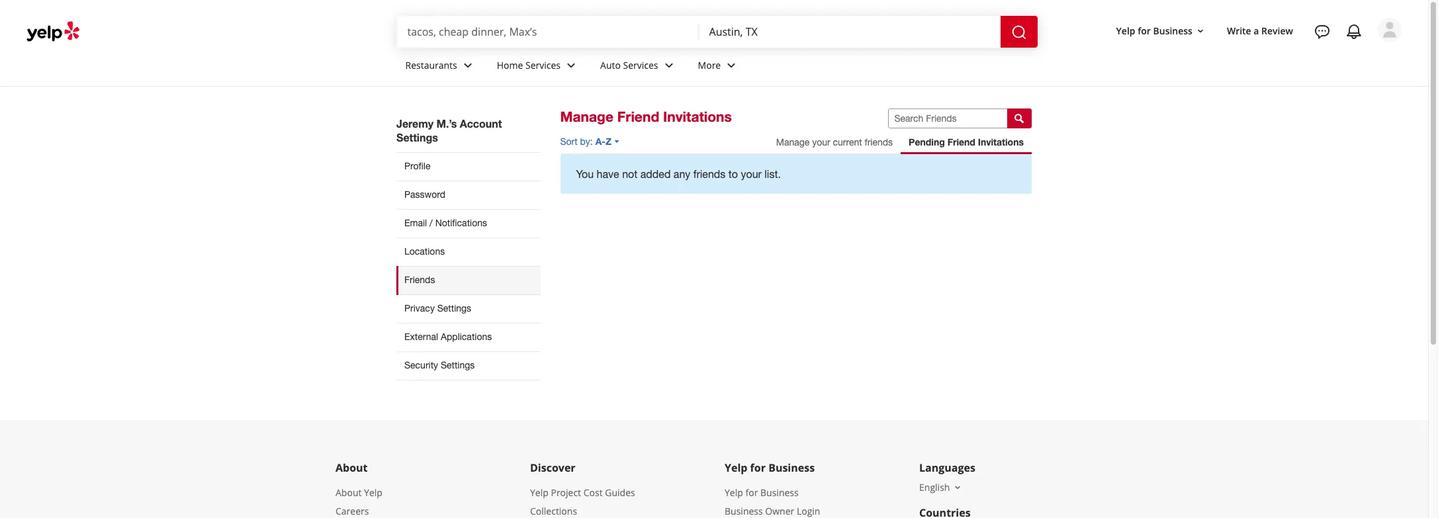 Task type: locate. For each thing, give the bounding box(es) containing it.
services inside "link"
[[526, 59, 561, 71]]

16 chevron down v2 image left write
[[1196, 26, 1207, 36]]

1 horizontal spatial your
[[813, 137, 831, 148]]

3 24 chevron down v2 image from the left
[[661, 57, 677, 73]]

about up about yelp link
[[336, 461, 368, 475]]

16 chevron down v2 image inside english 'popup button'
[[953, 483, 964, 493]]

yelp inside yelp for business button
[[1117, 24, 1136, 37]]

1 vertical spatial friend
[[948, 136, 976, 148]]

collections
[[530, 505, 578, 518]]

yelp
[[1117, 24, 1136, 37], [725, 461, 748, 475], [364, 487, 383, 499], [530, 487, 549, 499], [725, 487, 744, 499]]

m.'s
[[437, 117, 457, 130]]

pending friend invitations tab list
[[769, 130, 1032, 154]]

auto
[[601, 59, 621, 71]]

0 horizontal spatial friend
[[618, 109, 660, 125]]

1 horizontal spatial friends
[[865, 137, 893, 148]]

0 horizontal spatial services
[[526, 59, 561, 71]]

1 none field from the left
[[408, 25, 688, 39]]

2 about from the top
[[336, 487, 362, 499]]

24 chevron down v2 image left the auto
[[564, 57, 579, 73]]

review
[[1262, 24, 1294, 37]]

2 services from the left
[[623, 59, 659, 71]]

email
[[405, 218, 427, 228]]

manage friend invitations
[[561, 109, 732, 125]]

0 vertical spatial settings
[[397, 131, 438, 144]]

2 none field from the left
[[710, 25, 990, 39]]

none field up home services "link"
[[408, 25, 688, 39]]

none field 'near'
[[710, 25, 990, 39]]

None search field
[[397, 16, 1041, 48]]

24 chevron down v2 image right 'restaurants'
[[460, 57, 476, 73]]

sort
[[561, 136, 578, 147]]

settings up external applications
[[438, 303, 472, 314]]

applications
[[441, 332, 492, 342]]

business
[[1154, 24, 1193, 37], [769, 461, 815, 475], [761, 487, 799, 499], [725, 505, 763, 518]]

yelp inside yelp for business business owner login
[[725, 487, 744, 499]]

email / notifications
[[405, 218, 487, 228]]

settings for privacy
[[438, 303, 472, 314]]

1 vertical spatial your
[[741, 168, 762, 180]]

your right to
[[741, 168, 762, 180]]

2 vertical spatial for
[[746, 487, 758, 499]]

login
[[797, 505, 821, 518]]

about yelp link
[[336, 487, 383, 499]]

settings inside jeremy m.'s account settings
[[397, 131, 438, 144]]

yelp project cost guides link
[[530, 487, 636, 499]]

settings
[[397, 131, 438, 144], [438, 303, 472, 314], [441, 360, 475, 371]]

manage your current friends link
[[769, 130, 901, 154]]

friends
[[865, 137, 893, 148], [694, 168, 726, 180]]

manage inside the pending friend invitations tab list
[[777, 137, 810, 148]]

auto services
[[601, 59, 659, 71]]

0 horizontal spatial manage
[[561, 109, 614, 125]]

pending friend invitations
[[909, 136, 1024, 148]]

careers link
[[336, 505, 369, 518]]

4 24 chevron down v2 image from the left
[[724, 57, 740, 73]]

24 chevron down v2 image right auto services on the left of the page
[[661, 57, 677, 73]]

0 horizontal spatial friends
[[694, 168, 726, 180]]

None field
[[408, 25, 688, 39], [710, 25, 990, 39]]

more
[[698, 59, 721, 71]]

english button
[[920, 481, 964, 494]]

1 vertical spatial settings
[[438, 303, 472, 314]]

friend inside pending friend invitations link
[[948, 136, 976, 148]]

friends left to
[[694, 168, 726, 180]]

yelp inside yelp project cost guides collections
[[530, 487, 549, 499]]

24 chevron down v2 image inside auto services link
[[661, 57, 677, 73]]

16 chevron down v2 image
[[1196, 26, 1207, 36], [953, 483, 964, 493]]

owner
[[766, 505, 795, 518]]

you have not added any friends to your list.
[[576, 168, 781, 180]]

manage up sort by: a-z
[[561, 109, 614, 125]]

about inside about yelp careers
[[336, 487, 362, 499]]

0 vertical spatial friends
[[865, 137, 893, 148]]

1 horizontal spatial services
[[623, 59, 659, 71]]

1 vertical spatial manage
[[777, 137, 810, 148]]

project
[[551, 487, 581, 499]]

0 vertical spatial 16 chevron down v2 image
[[1196, 26, 1207, 36]]

services
[[526, 59, 561, 71], [623, 59, 659, 71]]

services for home services
[[526, 59, 561, 71]]

friend down search friends text box
[[948, 136, 976, 148]]

manage up list.
[[777, 137, 810, 148]]

invitations inside pending friend invitations link
[[979, 136, 1024, 148]]

0 horizontal spatial invitations
[[664, 109, 732, 125]]

profile link
[[397, 152, 541, 181]]

0 vertical spatial invitations
[[664, 109, 732, 125]]

0 vertical spatial for
[[1138, 24, 1151, 37]]

0 vertical spatial yelp for business
[[1117, 24, 1193, 37]]

home
[[497, 59, 523, 71]]

password link
[[397, 181, 541, 209]]

invitations
[[664, 109, 732, 125], [979, 136, 1024, 148]]

notifications image
[[1347, 24, 1363, 40]]

invitations down search friends text box
[[979, 136, 1024, 148]]

write
[[1228, 24, 1252, 37]]

2 vertical spatial settings
[[441, 360, 475, 371]]

for
[[1138, 24, 1151, 37], [751, 461, 766, 475], [746, 487, 758, 499]]

1 vertical spatial yelp for business
[[725, 461, 815, 475]]

0 horizontal spatial none field
[[408, 25, 688, 39]]

settings for security
[[441, 360, 475, 371]]

external
[[405, 332, 438, 342]]

not
[[623, 168, 638, 180]]

your
[[813, 137, 831, 148], [741, 168, 762, 180]]

1 horizontal spatial invitations
[[979, 136, 1024, 148]]

0 vertical spatial about
[[336, 461, 368, 475]]

manage for manage friend invitations
[[561, 109, 614, 125]]

24 chevron down v2 image for more
[[724, 57, 740, 73]]

0 vertical spatial your
[[813, 137, 831, 148]]

services right the auto
[[623, 59, 659, 71]]

1 horizontal spatial 16 chevron down v2 image
[[1196, 26, 1207, 36]]

1 horizontal spatial manage
[[777, 137, 810, 148]]

0 vertical spatial friend
[[618, 109, 660, 125]]

24 chevron down v2 image for restaurants
[[460, 57, 476, 73]]

1 about from the top
[[336, 461, 368, 475]]

1 24 chevron down v2 image from the left
[[460, 57, 476, 73]]

careers
[[336, 505, 369, 518]]

0 horizontal spatial 16 chevron down v2 image
[[953, 483, 964, 493]]

Search Friends text field
[[888, 109, 1009, 129]]

english
[[920, 481, 951, 494]]

1 vertical spatial about
[[336, 487, 362, 499]]

manage
[[561, 109, 614, 125], [777, 137, 810, 148]]

settings down applications
[[441, 360, 475, 371]]

your left current
[[813, 137, 831, 148]]

privacy
[[405, 303, 435, 314]]

16 chevron down v2 image for yelp for business
[[1196, 26, 1207, 36]]

friends right current
[[865, 137, 893, 148]]

invitations down more
[[664, 109, 732, 125]]

16 chevron down v2 image down languages
[[953, 483, 964, 493]]

notifications
[[436, 218, 487, 228]]

friend down auto services link
[[618, 109, 660, 125]]

16 chevron down v2 image inside yelp for business button
[[1196, 26, 1207, 36]]

none field up 'business categories' element
[[710, 25, 990, 39]]

about
[[336, 461, 368, 475], [336, 487, 362, 499]]

1 horizontal spatial yelp for business
[[1117, 24, 1193, 37]]

friend for pending
[[948, 136, 976, 148]]

pending
[[909, 136, 945, 148]]

security
[[405, 360, 438, 371]]

for inside yelp for business business owner login
[[746, 487, 758, 499]]

24 chevron down v2 image for home services
[[564, 57, 579, 73]]

1 horizontal spatial none field
[[710, 25, 990, 39]]

friend
[[618, 109, 660, 125], [948, 136, 976, 148]]

about for about yelp careers
[[336, 487, 362, 499]]

jeremy
[[397, 117, 434, 130]]

none field find
[[408, 25, 688, 39]]

1 vertical spatial friends
[[694, 168, 726, 180]]

24 chevron down v2 image inside home services "link"
[[564, 57, 579, 73]]

about up careers link
[[336, 487, 362, 499]]

1 horizontal spatial friend
[[948, 136, 976, 148]]

0 vertical spatial manage
[[561, 109, 614, 125]]

0 horizontal spatial your
[[741, 168, 762, 180]]

yelp for business
[[1117, 24, 1193, 37], [725, 461, 815, 475]]

more link
[[688, 48, 750, 86]]

restaurants
[[406, 59, 457, 71]]

1 vertical spatial invitations
[[979, 136, 1024, 148]]

services right "home"
[[526, 59, 561, 71]]

24 chevron down v2 image inside restaurants link
[[460, 57, 476, 73]]

24 chevron down v2 image inside more link
[[724, 57, 740, 73]]

24 chevron down v2 image
[[460, 57, 476, 73], [564, 57, 579, 73], [661, 57, 677, 73], [724, 57, 740, 73]]

added
[[641, 168, 671, 180]]

0 horizontal spatial yelp for business
[[725, 461, 815, 475]]

24 chevron down v2 image right more
[[724, 57, 740, 73]]

1 services from the left
[[526, 59, 561, 71]]

2 24 chevron down v2 image from the left
[[564, 57, 579, 73]]

external applications link
[[397, 323, 541, 352]]

1 vertical spatial 16 chevron down v2 image
[[953, 483, 964, 493]]

settings down jeremy
[[397, 131, 438, 144]]



Task type: describe. For each thing, give the bounding box(es) containing it.
security settings
[[405, 360, 475, 371]]

home services
[[497, 59, 561, 71]]

z
[[606, 136, 612, 147]]

by:
[[580, 136, 593, 147]]

write a review
[[1228, 24, 1294, 37]]

languages
[[920, 461, 976, 475]]

profile
[[405, 161, 431, 172]]

about for about
[[336, 461, 368, 475]]

yelp for business button
[[1112, 19, 1212, 43]]

auto services link
[[590, 48, 688, 86]]

cost
[[584, 487, 603, 499]]

yelp for business link
[[725, 487, 799, 499]]

Near text field
[[710, 25, 990, 39]]

yelp inside about yelp careers
[[364, 487, 383, 499]]

16 chevron down v2 image for english
[[953, 483, 964, 493]]

sort by: a-z
[[561, 136, 612, 147]]

have
[[597, 168, 620, 180]]

write a review link
[[1222, 19, 1299, 43]]

privacy settings
[[405, 303, 472, 314]]

you
[[576, 168, 594, 180]]

24 chevron down v2 image for auto services
[[661, 57, 677, 73]]

yelp for business business owner login
[[725, 487, 821, 518]]

current
[[833, 137, 863, 148]]

business inside button
[[1154, 24, 1193, 37]]

business owner login link
[[725, 505, 821, 518]]

services for auto services
[[623, 59, 659, 71]]

locations
[[405, 246, 445, 257]]

manage your current friends
[[777, 137, 893, 148]]

jeremy m. image
[[1379, 18, 1403, 42]]

search image
[[1012, 24, 1027, 40]]

privacy settings link
[[397, 295, 541, 323]]

friends
[[405, 275, 435, 285]]

account
[[460, 117, 502, 130]]

messages image
[[1315, 24, 1331, 40]]

discover
[[530, 461, 576, 475]]

guides
[[605, 487, 636, 499]]

external applications
[[405, 332, 492, 342]]

your inside the pending friend invitations tab list
[[813, 137, 831, 148]]

restaurants link
[[395, 48, 487, 86]]

Find text field
[[408, 25, 688, 39]]

friend for manage
[[618, 109, 660, 125]]

locations link
[[397, 238, 541, 266]]

jeremy m.'s account settings
[[397, 117, 502, 144]]

security settings link
[[397, 352, 541, 381]]

friends inside manage your current friends link
[[865, 137, 893, 148]]

to
[[729, 168, 738, 180]]

friends link
[[397, 266, 541, 295]]

password
[[405, 189, 446, 200]]

any
[[674, 168, 691, 180]]

a-
[[596, 136, 606, 147]]

about yelp careers
[[336, 487, 383, 518]]

for inside button
[[1138, 24, 1151, 37]]

list.
[[765, 168, 781, 180]]

a
[[1254, 24, 1260, 37]]

yelp for business inside button
[[1117, 24, 1193, 37]]

1 vertical spatial for
[[751, 461, 766, 475]]

business categories element
[[395, 48, 1403, 86]]

yelp project cost guides collections
[[530, 487, 636, 518]]

user actions element
[[1106, 17, 1421, 98]]

email / notifications link
[[397, 209, 541, 238]]

invitations for pending friend invitations
[[979, 136, 1024, 148]]

home services link
[[487, 48, 590, 86]]

/
[[430, 218, 433, 228]]

collections link
[[530, 505, 578, 518]]

pending friend invitations link
[[901, 130, 1032, 154]]

manage for manage your current friends
[[777, 137, 810, 148]]

invitations for manage friend invitations
[[664, 109, 732, 125]]



Task type: vqa. For each thing, say whether or not it's contained in the screenshot.
See hours link
no



